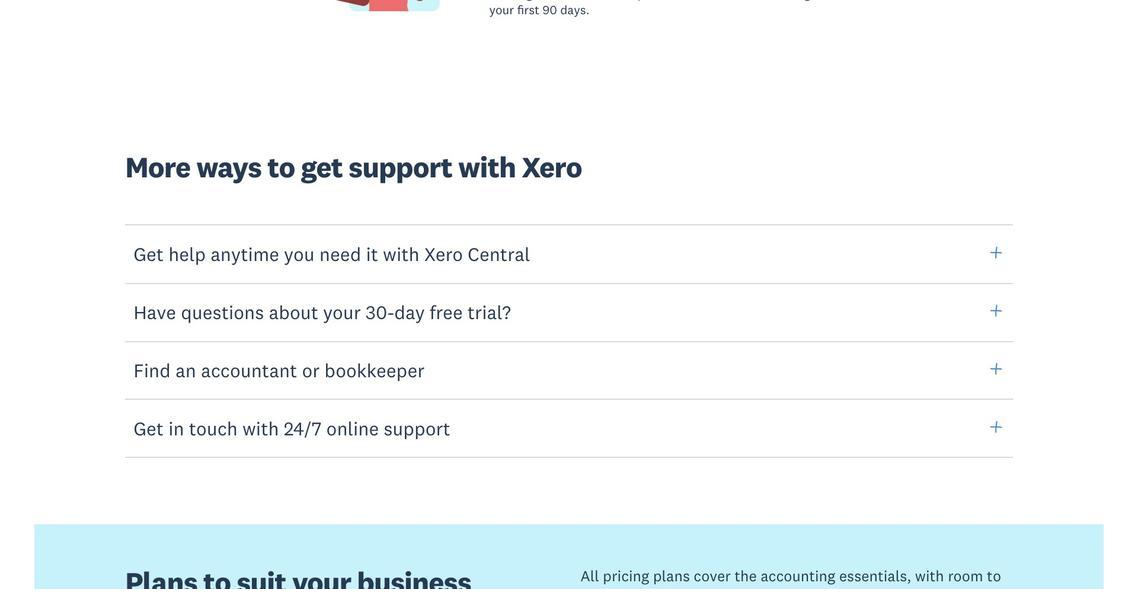 Task type: locate. For each thing, give the bounding box(es) containing it.
1 vertical spatial to
[[988, 567, 1002, 586]]

the
[[735, 567, 757, 586]]

get
[[134, 242, 164, 266], [134, 416, 164, 440]]

with inside all pricing plans cover the accounting essentials, with room to grow.
[[916, 567, 945, 586]]

0 horizontal spatial xero
[[425, 242, 463, 266]]

0 vertical spatial xero
[[522, 149, 582, 185]]

bookkeeper
[[325, 358, 425, 382]]

2 get from the top
[[134, 416, 164, 440]]

all pricing plans cover the accounting essentials, with room to grow.
[[581, 567, 1002, 589]]

xero inside dropdown button
[[425, 242, 463, 266]]

get in touch with 24/7 online support
[[134, 416, 451, 440]]

1 vertical spatial xero
[[425, 242, 463, 266]]

find an accountant or bookkeeper
[[134, 358, 425, 382]]

to right room
[[988, 567, 1002, 586]]

30-
[[366, 300, 395, 324]]

more ways to get support with xero
[[125, 149, 582, 185]]

it
[[366, 242, 378, 266]]

to inside all pricing plans cover the accounting essentials, with room to grow.
[[988, 567, 1002, 586]]

to left the get
[[268, 149, 295, 185]]

find an accountant or bookkeeper button
[[125, 340, 1014, 400]]

free
[[430, 300, 463, 324]]

1 vertical spatial get
[[134, 416, 164, 440]]

plans
[[654, 567, 690, 586]]

questions
[[181, 300, 264, 324]]

your
[[323, 300, 361, 324]]

1 get from the top
[[134, 242, 164, 266]]

get left the "in"
[[134, 416, 164, 440]]

0 vertical spatial get
[[134, 242, 164, 266]]

0 horizontal spatial to
[[268, 149, 295, 185]]

have
[[134, 300, 176, 324]]

1 horizontal spatial to
[[988, 567, 1002, 586]]

24/7
[[284, 416, 322, 440]]

0 vertical spatial to
[[268, 149, 295, 185]]

1 vertical spatial support
[[384, 416, 451, 440]]

anytime
[[211, 242, 279, 266]]

xero
[[522, 149, 582, 185], [425, 242, 463, 266]]

accounting
[[761, 567, 836, 586]]

support
[[349, 149, 453, 185], [384, 416, 451, 440]]

need
[[320, 242, 361, 266]]

with
[[459, 149, 516, 185], [383, 242, 420, 266], [243, 416, 279, 440], [916, 567, 945, 586]]

in
[[169, 416, 184, 440]]

get left 'help'
[[134, 242, 164, 266]]

to
[[268, 149, 295, 185], [988, 567, 1002, 586]]

essentials,
[[840, 567, 912, 586]]

accountant
[[201, 358, 297, 382]]



Task type: describe. For each thing, give the bounding box(es) containing it.
an
[[176, 358, 196, 382]]

get help anytime you need it with xero central
[[134, 242, 531, 266]]

get for get in touch with 24/7 online support
[[134, 416, 164, 440]]

ways
[[196, 149, 262, 185]]

online
[[327, 416, 379, 440]]

about
[[269, 300, 319, 324]]

get
[[301, 149, 343, 185]]

have questions about your 30-day free trial? button
[[125, 282, 1014, 342]]

with inside "get help anytime you need it with xero central" dropdown button
[[383, 242, 420, 266]]

you
[[284, 242, 315, 266]]

0 vertical spatial support
[[349, 149, 453, 185]]

grow.
[[581, 588, 617, 589]]

get help anytime you need it with xero central button
[[125, 224, 1014, 284]]

or
[[302, 358, 320, 382]]

central
[[468, 242, 531, 266]]

with inside get in touch with 24/7 online support dropdown button
[[243, 416, 279, 440]]

help
[[169, 242, 206, 266]]

cover
[[694, 567, 731, 586]]

have questions about your 30-day free trial?
[[134, 300, 511, 324]]

find
[[134, 358, 171, 382]]

more
[[125, 149, 191, 185]]

room
[[949, 567, 984, 586]]

get in touch with 24/7 online support button
[[125, 398, 1014, 458]]

touch
[[189, 416, 238, 440]]

pricing
[[603, 567, 650, 586]]

1 horizontal spatial xero
[[522, 149, 582, 185]]

day
[[395, 300, 425, 324]]

get for get help anytime you need it with xero central
[[134, 242, 164, 266]]

all
[[581, 567, 600, 586]]

trial?
[[468, 300, 511, 324]]

support inside dropdown button
[[384, 416, 451, 440]]



Task type: vqa. For each thing, say whether or not it's contained in the screenshot.
top support
yes



